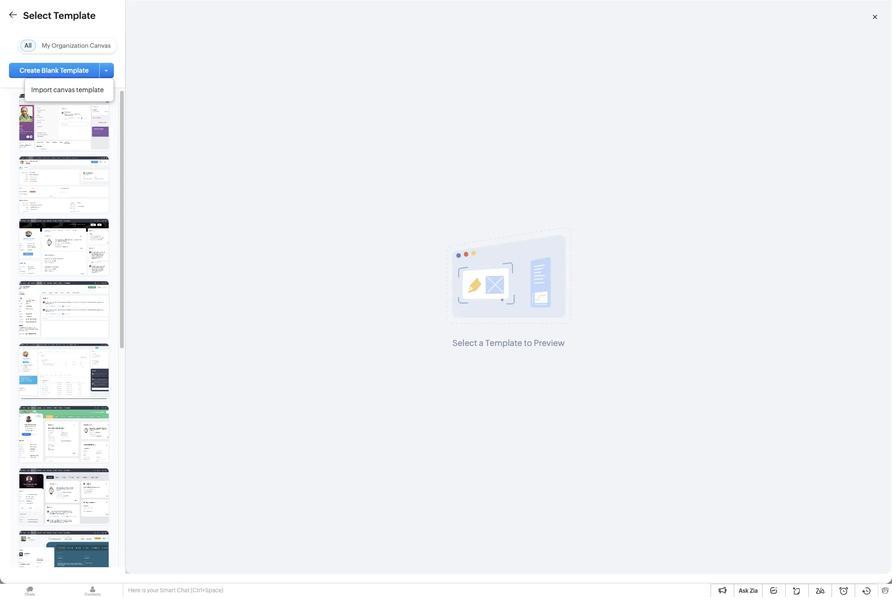 Task type: locate. For each thing, give the bounding box(es) containing it.
template inside button
[[60, 67, 89, 74]]

0 horizontal spatial select
[[23, 10, 51, 21]]

people5 image
[[19, 469, 109, 524]]

cases link
[[14, 204, 33, 211]]

home link
[[46, 0, 80, 23]]

deals
[[14, 119, 31, 126]]

1 vertical spatial related
[[31, 357, 54, 365]]

quotes
[[14, 221, 37, 228]]

list down the reporting contacts link
[[55, 357, 66, 365]]

add link
[[17, 400, 43, 408]]

contacts link
[[113, 0, 156, 23]]

notes
[[14, 85, 32, 92]]

activities up closed activities link
[[33, 136, 61, 143]]

orders for purchase orders
[[44, 255, 65, 263]]

create blank template button
[[9, 63, 99, 78]]

0 vertical spatial template
[[54, 10, 96, 21]]

select a template to preview
[[453, 338, 565, 348]]

1 horizontal spatial contacts
[[120, 8, 148, 15]]

emails link
[[14, 272, 34, 280]]

invoices link
[[14, 289, 40, 297]]

ask zia
[[739, 588, 759, 595]]

organization
[[52, 42, 89, 49]]

activities
[[33, 136, 61, 143], [37, 153, 65, 160]]

closed activities link
[[14, 153, 65, 160]]

kris
[[53, 33, 71, 44]]

open activities link
[[14, 136, 61, 143]]

1 add from the top
[[17, 357, 29, 365]]

here is your smart chat (ctrl+space)
[[128, 587, 224, 594]]

cases
[[14, 204, 33, 211]]

select left the a
[[453, 338, 478, 348]]

0 vertical spatial select
[[23, 10, 51, 21]]

select
[[23, 10, 51, 21], [453, 338, 478, 348]]

blank
[[42, 67, 59, 74]]

home
[[53, 8, 72, 15]]

people6 image
[[19, 531, 109, 586]]

people7 image
[[19, 94, 109, 149]]

campaigns
[[14, 306, 49, 314]]

0 vertical spatial activities
[[33, 136, 61, 143]]

create
[[20, 67, 40, 74]]

crm
[[23, 7, 42, 17]]

sales orders link
[[14, 238, 53, 245]]

orders up 'purchase orders' link
[[32, 238, 53, 245]]

add
[[17, 357, 29, 365], [17, 400, 29, 408]]

to
[[524, 338, 533, 348]]

1 vertical spatial add
[[17, 400, 29, 408]]

canvas
[[53, 86, 75, 94]]

list right create
[[41, 66, 53, 74]]

quotes link
[[14, 221, 37, 228]]

None button
[[137, 561, 206, 576]]

notes link
[[14, 85, 32, 92]]

(ctrl+space)
[[191, 587, 224, 594]]

add left link
[[17, 400, 29, 408]]

orders
[[32, 238, 53, 245], [44, 255, 65, 263]]

is
[[142, 587, 146, 594]]

crm link
[[8, 7, 42, 17]]

select for select a template to preview
[[453, 338, 478, 348]]

marrier
[[73, 33, 106, 44]]

invoices
[[14, 289, 40, 297]]

list
[[41, 66, 53, 74], [55, 357, 66, 365]]

related
[[14, 66, 40, 74], [31, 357, 54, 365]]

contacts up "(sample)"
[[120, 8, 148, 15]]

orders right purchase
[[44, 255, 65, 263]]

1 vertical spatial contacts
[[46, 340, 74, 348]]

import canvas template
[[31, 86, 104, 94]]

reporting contacts
[[14, 340, 74, 348]]

purchase
[[14, 255, 43, 263]]

next record image
[[872, 36, 878, 42]]

marketplace element
[[806, 0, 826, 23]]

products link
[[14, 187, 42, 194]]

attachments link
[[14, 102, 54, 109]]

1 vertical spatial orders
[[44, 255, 65, 263]]

1 vertical spatial activities
[[37, 153, 65, 160]]

add down reporting
[[17, 357, 29, 365]]

import
[[31, 86, 52, 94]]

2 vertical spatial template
[[486, 338, 523, 348]]

links
[[14, 382, 32, 390]]

1 vertical spatial list
[[55, 357, 66, 365]]

people4 image
[[19, 406, 109, 462]]

open activities
[[14, 136, 61, 143]]

0 vertical spatial orders
[[32, 238, 53, 245]]

reporting contacts link
[[14, 340, 74, 348]]

0 vertical spatial contacts
[[120, 8, 148, 15]]

1 horizontal spatial select
[[453, 338, 478, 348]]

related up notes
[[14, 66, 40, 74]]

template
[[54, 10, 96, 21], [60, 67, 89, 74], [486, 338, 523, 348]]

people10 image
[[19, 157, 109, 212]]

closed activities
[[14, 153, 65, 160]]

select left home on the top of page
[[23, 10, 51, 21]]

here
[[128, 587, 141, 594]]

2 add from the top
[[17, 400, 29, 408]]

related down the reporting contacts link
[[31, 357, 54, 365]]

1 vertical spatial template
[[60, 67, 89, 74]]

0 vertical spatial list
[[41, 66, 53, 74]]

people9 image
[[19, 281, 109, 337]]

2
[[68, 136, 72, 143]]

0 vertical spatial related
[[14, 66, 40, 74]]

invited
[[14, 170, 35, 177]]

chats image
[[0, 584, 60, 597]]

setup element
[[826, 0, 845, 23]]

open
[[14, 136, 31, 143]]

activities up meetings
[[37, 153, 65, 160]]

contacts up add related list
[[46, 340, 74, 348]]

select for select template
[[23, 10, 51, 21]]

1 vertical spatial select
[[453, 338, 478, 348]]

1
[[39, 119, 41, 126]]

default preview image image
[[447, 227, 572, 324]]

contacts
[[120, 8, 148, 15], [46, 340, 74, 348]]

template
[[76, 86, 104, 94]]

all
[[24, 42, 32, 49]]

0 vertical spatial add
[[17, 357, 29, 365]]



Task type: describe. For each thing, give the bounding box(es) containing it.
link
[[31, 400, 43, 408]]

0 horizontal spatial list
[[41, 66, 53, 74]]

deals link
[[14, 119, 31, 126]]

social
[[14, 323, 33, 331]]

social link
[[14, 323, 33, 331]]

chat
[[177, 587, 190, 594]]

invited meetings link
[[14, 170, 65, 177]]

purchase orders link
[[14, 255, 65, 263]]

people8 image
[[19, 219, 109, 274]]

canvas
[[90, 42, 111, 49]]

leads link
[[80, 0, 113, 23]]

products
[[14, 187, 42, 194]]

people3 image
[[19, 344, 109, 399]]

closed
[[14, 153, 36, 160]]

0 horizontal spatial contacts
[[46, 340, 74, 348]]

activities for open activities
[[33, 136, 61, 143]]

zia
[[751, 588, 759, 595]]

contacts image
[[63, 584, 123, 597]]

add for add link
[[17, 400, 29, 408]]

a
[[480, 338, 484, 348]]

meetings
[[37, 170, 65, 177]]

(sample)
[[108, 33, 149, 44]]

attachments
[[14, 102, 54, 109]]

smart
[[160, 587, 176, 594]]

add related list
[[17, 357, 66, 365]]

sales
[[14, 238, 30, 245]]

select template
[[23, 10, 96, 21]]

your
[[147, 587, 159, 594]]

ask
[[739, 588, 749, 595]]

template for select a template to preview
[[486, 338, 523, 348]]

related list
[[14, 66, 55, 74]]

template for create blank template
[[60, 67, 89, 74]]

my organization canvas
[[42, 42, 111, 49]]

invited meetings
[[14, 170, 65, 177]]

kris marrier (sample)
[[53, 33, 149, 44]]

preview
[[534, 338, 565, 348]]

reporting
[[14, 340, 45, 348]]

my
[[42, 42, 50, 49]]

activities for closed activities
[[37, 153, 65, 160]]

sales orders
[[14, 238, 53, 245]]

leads
[[87, 8, 105, 15]]

orders for sales orders
[[32, 238, 53, 245]]

create blank template
[[20, 67, 89, 74]]

add for add related list
[[17, 357, 29, 365]]

1 horizontal spatial list
[[55, 357, 66, 365]]

campaigns link
[[14, 306, 49, 314]]

purchase orders
[[14, 255, 65, 263]]

emails
[[14, 272, 34, 280]]



Task type: vqa. For each thing, say whether or not it's contained in the screenshot.
the Notes link
yes



